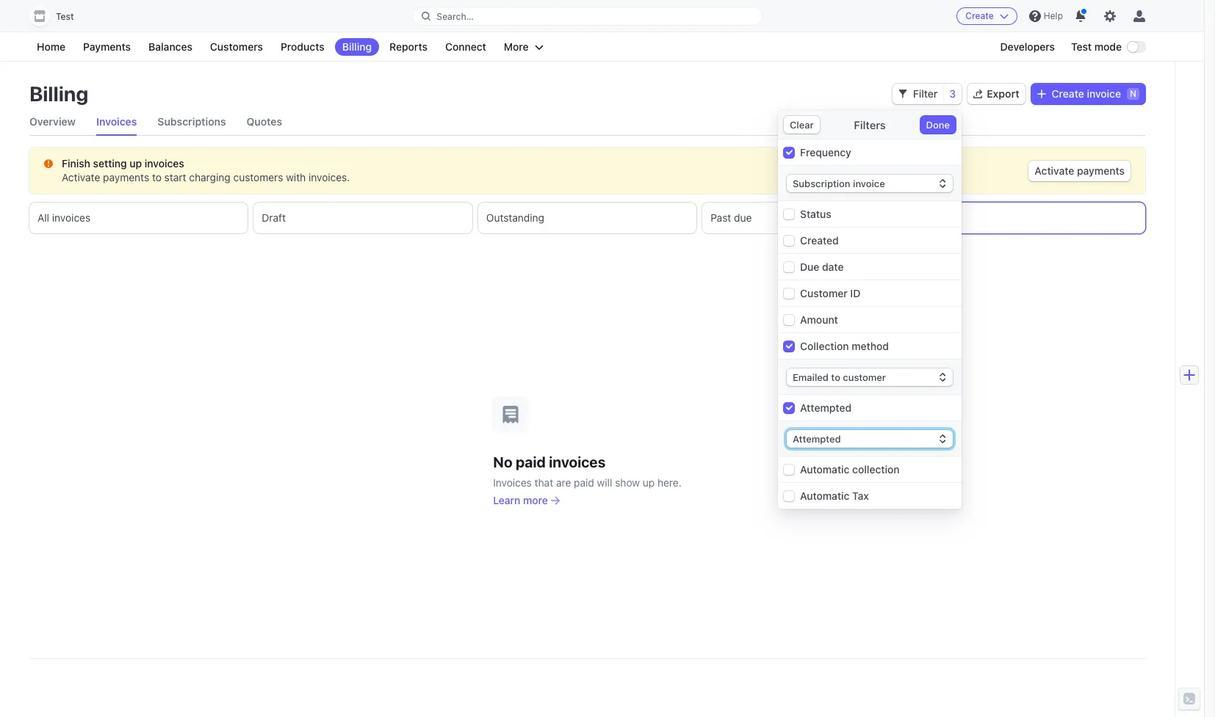 Task type: vqa. For each thing, say whether or not it's contained in the screenshot.
DUE DATE
yes



Task type: describe. For each thing, give the bounding box(es) containing it.
customers
[[233, 171, 283, 184]]

show
[[615, 477, 640, 489]]

0 vertical spatial svg image
[[899, 90, 907, 99]]

invoices for invoices that are paid will show up here.
[[493, 477, 532, 489]]

draft button
[[254, 203, 472, 234]]

2 vertical spatial invoices
[[549, 454, 606, 471]]

test for test mode
[[1071, 40, 1092, 53]]

reports
[[390, 40, 428, 53]]

up inside "finish setting up invoices activate payments to start charging customers with invoices."
[[130, 157, 142, 170]]

0 horizontal spatial svg image
[[44, 160, 53, 168]]

products
[[281, 40, 325, 53]]

1 horizontal spatial activate
[[1035, 165, 1075, 177]]

id
[[851, 287, 861, 300]]

svg image
[[1037, 90, 1046, 99]]

frequency
[[800, 146, 852, 159]]

connect link
[[438, 38, 494, 56]]

filter
[[913, 87, 938, 100]]

that
[[535, 477, 553, 489]]

developers link
[[993, 38, 1063, 56]]

activate payments link
[[1029, 161, 1131, 182]]

more
[[504, 40, 529, 53]]

subscriptions
[[158, 115, 226, 128]]

Search… search field
[[413, 7, 762, 25]]

done
[[926, 119, 950, 131]]

with
[[286, 171, 306, 184]]

no paid invoices
[[493, 454, 606, 471]]

due
[[734, 212, 752, 224]]

3
[[950, 87, 956, 100]]

export
[[987, 87, 1020, 100]]

subscriptions link
[[158, 109, 226, 135]]

learn more
[[493, 494, 548, 507]]

tax
[[853, 490, 869, 503]]

1 horizontal spatial up
[[643, 477, 655, 489]]

quotes
[[247, 115, 282, 128]]

filters
[[854, 118, 886, 132]]

test mode
[[1071, 40, 1122, 53]]

1 vertical spatial paid
[[574, 477, 594, 489]]

method
[[852, 340, 889, 353]]

amount
[[800, 314, 838, 326]]

help button
[[1024, 4, 1069, 28]]

payments inside "finish setting up invoices activate payments to start charging customers with invoices."
[[103, 171, 149, 184]]

collection
[[800, 340, 849, 353]]

all invoices button
[[29, 203, 248, 234]]

are
[[556, 477, 571, 489]]

overview link
[[29, 109, 76, 135]]

to
[[152, 171, 162, 184]]

more
[[523, 494, 548, 507]]

setting
[[93, 157, 127, 170]]

more button
[[497, 38, 551, 56]]

test button
[[29, 6, 89, 26]]

connect
[[445, 40, 486, 53]]

all invoices
[[37, 212, 91, 224]]

will
[[597, 477, 612, 489]]

create for create
[[966, 10, 994, 21]]

home link
[[29, 38, 73, 56]]

customer
[[800, 287, 848, 300]]

done button
[[920, 116, 956, 134]]

due date
[[800, 261, 844, 273]]

invoices inside "finish setting up invoices activate payments to start charging customers with invoices."
[[145, 157, 184, 170]]

invoice
[[1087, 87, 1121, 100]]

test for test
[[56, 11, 74, 22]]

invoices that are paid will show up here.
[[493, 477, 682, 489]]

customer id
[[800, 287, 861, 300]]

attempted
[[800, 402, 852, 414]]

activate inside "finish setting up invoices activate payments to start charging customers with invoices."
[[62, 171, 100, 184]]

status
[[800, 208, 832, 220]]

home
[[37, 40, 65, 53]]

customers
[[210, 40, 263, 53]]

automatic collection
[[800, 464, 900, 476]]

charging
[[189, 171, 231, 184]]

billing link
[[335, 38, 379, 56]]

reports link
[[382, 38, 435, 56]]

created
[[800, 234, 839, 247]]



Task type: locate. For each thing, give the bounding box(es) containing it.
activate payments
[[1035, 165, 1125, 177]]

mode
[[1095, 40, 1122, 53]]

automatic up automatic tax
[[800, 464, 850, 476]]

0 horizontal spatial invoices
[[52, 212, 91, 224]]

up
[[130, 157, 142, 170], [643, 477, 655, 489]]

developers
[[1001, 40, 1055, 53]]

tab list
[[29, 109, 1146, 136], [29, 203, 1146, 234]]

0 horizontal spatial paid
[[516, 454, 546, 471]]

1 vertical spatial tab list
[[29, 203, 1146, 234]]

invoices inside button
[[52, 212, 91, 224]]

0 vertical spatial create
[[966, 10, 994, 21]]

invoices
[[96, 115, 137, 128], [493, 477, 532, 489]]

here.
[[658, 477, 682, 489]]

0 vertical spatial paid
[[516, 454, 546, 471]]

test up home at the left of the page
[[56, 11, 74, 22]]

0 vertical spatial invoices
[[96, 115, 137, 128]]

up left here.
[[643, 477, 655, 489]]

activate
[[1035, 165, 1075, 177], [62, 171, 100, 184]]

svg image
[[899, 90, 907, 99], [44, 160, 53, 168]]

1 horizontal spatial billing
[[342, 40, 372, 53]]

finish setting up invoices activate payments to start charging customers with invoices.
[[62, 157, 350, 184]]

paid
[[516, 454, 546, 471], [574, 477, 594, 489]]

billing
[[342, 40, 372, 53], [29, 82, 88, 106]]

0 vertical spatial invoices
[[145, 157, 184, 170]]

0 horizontal spatial up
[[130, 157, 142, 170]]

invoices up setting
[[96, 115, 137, 128]]

past due
[[711, 212, 752, 224]]

create
[[966, 10, 994, 21], [1052, 87, 1085, 100]]

help
[[1044, 10, 1063, 21]]

start
[[164, 171, 186, 184]]

draft
[[262, 212, 286, 224]]

clear button
[[784, 116, 820, 134]]

learn more link
[[493, 493, 560, 508]]

payments
[[1077, 165, 1125, 177], [103, 171, 149, 184]]

invoices
[[145, 157, 184, 170], [52, 212, 91, 224], [549, 454, 606, 471]]

payments link
[[76, 38, 138, 56]]

0 vertical spatial test
[[56, 11, 74, 22]]

products link
[[273, 38, 332, 56]]

paid right "are"
[[574, 477, 594, 489]]

0 vertical spatial tab list
[[29, 109, 1146, 136]]

1 vertical spatial up
[[643, 477, 655, 489]]

outstanding
[[486, 212, 545, 224]]

1 tab list from the top
[[29, 109, 1146, 136]]

create invoice
[[1052, 87, 1121, 100]]

search…
[[437, 11, 474, 22]]

1 vertical spatial billing
[[29, 82, 88, 106]]

date
[[822, 261, 844, 273]]

collection
[[853, 464, 900, 476]]

create for create invoice
[[1052, 87, 1085, 100]]

0 horizontal spatial activate
[[62, 171, 100, 184]]

customers link
[[203, 38, 270, 56]]

automatic left tax
[[800, 490, 850, 503]]

create right svg icon
[[1052, 87, 1085, 100]]

Search… text field
[[413, 7, 762, 25]]

automatic
[[800, 464, 850, 476], [800, 490, 850, 503]]

payments
[[83, 40, 131, 53]]

overview
[[29, 115, 76, 128]]

collection method
[[800, 340, 889, 353]]

0 vertical spatial billing
[[342, 40, 372, 53]]

invoices up learn
[[493, 477, 532, 489]]

invoices link
[[96, 109, 137, 135]]

n
[[1130, 88, 1137, 99]]

no
[[493, 454, 513, 471]]

export button
[[968, 84, 1026, 104]]

billing up overview
[[29, 82, 88, 106]]

up right setting
[[130, 157, 142, 170]]

tab list containing all invoices
[[29, 203, 1146, 234]]

billing left reports
[[342, 40, 372, 53]]

paid up that
[[516, 454, 546, 471]]

create inside button
[[966, 10, 994, 21]]

0 horizontal spatial invoices
[[96, 115, 137, 128]]

due
[[800, 261, 820, 273]]

1 vertical spatial svg image
[[44, 160, 53, 168]]

create button
[[957, 7, 1018, 25]]

invoices for invoices
[[96, 115, 137, 128]]

balances
[[149, 40, 192, 53]]

tab list containing overview
[[29, 109, 1146, 136]]

0 vertical spatial up
[[130, 157, 142, 170]]

2 tab list from the top
[[29, 203, 1146, 234]]

test inside button
[[56, 11, 74, 22]]

2 automatic from the top
[[800, 490, 850, 503]]

finish
[[62, 157, 90, 170]]

create up developers link
[[966, 10, 994, 21]]

1 horizontal spatial paid
[[574, 477, 594, 489]]

2 horizontal spatial invoices
[[549, 454, 606, 471]]

1 horizontal spatial svg image
[[899, 90, 907, 99]]

automatic for automatic tax
[[800, 490, 850, 503]]

1 vertical spatial invoices
[[493, 477, 532, 489]]

1 horizontal spatial create
[[1052, 87, 1085, 100]]

clear
[[790, 119, 814, 131]]

learn
[[493, 494, 521, 507]]

automatic tax
[[800, 490, 869, 503]]

invoices.
[[309, 171, 350, 184]]

1 vertical spatial create
[[1052, 87, 1085, 100]]

0 vertical spatial automatic
[[800, 464, 850, 476]]

notifications image
[[1075, 10, 1087, 22]]

0 horizontal spatial test
[[56, 11, 74, 22]]

past due button
[[703, 203, 921, 234]]

0 horizontal spatial create
[[966, 10, 994, 21]]

invoices up invoices that are paid will show up here.
[[549, 454, 606, 471]]

test left mode
[[1071, 40, 1092, 53]]

svg image left filter
[[899, 90, 907, 99]]

0 horizontal spatial payments
[[103, 171, 149, 184]]

1 horizontal spatial invoices
[[493, 477, 532, 489]]

svg image left finish
[[44, 160, 53, 168]]

1 vertical spatial test
[[1071, 40, 1092, 53]]

1 horizontal spatial test
[[1071, 40, 1092, 53]]

1 automatic from the top
[[800, 464, 850, 476]]

automatic for automatic collection
[[800, 464, 850, 476]]

1 horizontal spatial invoices
[[145, 157, 184, 170]]

invoices up the to
[[145, 157, 184, 170]]

1 vertical spatial invoices
[[52, 212, 91, 224]]

0 horizontal spatial billing
[[29, 82, 88, 106]]

1 vertical spatial automatic
[[800, 490, 850, 503]]

1 horizontal spatial payments
[[1077, 165, 1125, 177]]

all
[[37, 212, 49, 224]]

quotes link
[[247, 109, 282, 135]]

balances link
[[141, 38, 200, 56]]

invoices right all
[[52, 212, 91, 224]]

outstanding button
[[478, 203, 697, 234]]

past
[[711, 212, 731, 224]]



